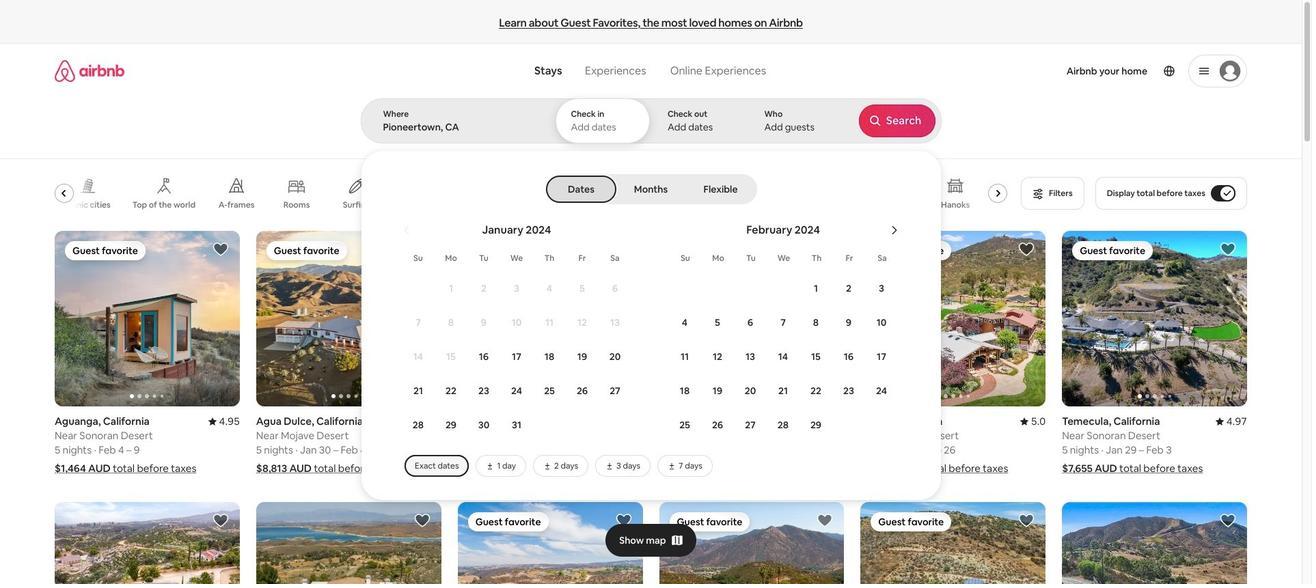 Task type: describe. For each thing, give the bounding box(es) containing it.
5.0 out of 5 average rating image
[[1021, 415, 1046, 428]]

4.97 out of 5 average rating image
[[1216, 415, 1248, 428]]

1 add to wishlist: pioneertown, california image from the left
[[616, 241, 632, 258]]

1 vertical spatial add to wishlist: temecula, california image
[[616, 513, 632, 529]]

add to wishlist: temecula, california image
[[213, 513, 229, 529]]

profile element
[[788, 44, 1248, 98]]

4.95 out of 5 average rating image
[[208, 415, 240, 428]]



Task type: vqa. For each thing, say whether or not it's contained in the screenshot.
SEARCH FIELD
yes



Task type: locate. For each thing, give the bounding box(es) containing it.
add to wishlist: temecula, california image
[[1221, 241, 1237, 258], [616, 513, 632, 529]]

Search destinations search field
[[383, 121, 532, 133]]

add to wishlist: valley center, california image
[[817, 513, 834, 529]]

add to wishlist: aguanga, california image
[[213, 241, 229, 258]]

add to wishlist: pioneertown, california image
[[616, 241, 632, 258], [817, 241, 834, 258]]

group
[[55, 167, 1013, 220], [55, 231, 240, 407], [256, 231, 441, 407], [458, 231, 643, 407], [659, 231, 845, 407], [861, 231, 1231, 407], [1063, 231, 1248, 407], [55, 503, 240, 585], [256, 503, 441, 585], [458, 503, 643, 585], [659, 503, 845, 585], [861, 503, 1046, 585], [1063, 503, 1248, 585]]

5.0 out of 5 average rating image
[[416, 415, 441, 428]]

add to wishlist: poway, california image
[[1019, 241, 1035, 258]]

add to wishlist: malibu, california image
[[1221, 513, 1237, 529]]

tab list
[[548, 174, 755, 204]]

4.95 out of 5 average rating image
[[813, 415, 845, 428]]

tab panel
[[361, 98, 1313, 501]]

add to wishlist: murrieta, california image
[[1019, 513, 1035, 529]]

1 horizontal spatial add to wishlist: pioneertown, california image
[[817, 241, 834, 258]]

None search field
[[361, 44, 1313, 501]]

calendar application
[[377, 209, 1313, 477]]

add to wishlist: perris, california image
[[414, 513, 431, 529]]

what can we help you find? tab list
[[524, 56, 658, 86]]

0 horizontal spatial add to wishlist: temecula, california image
[[616, 513, 632, 529]]

2 add to wishlist: pioneertown, california image from the left
[[817, 241, 834, 258]]

1 horizontal spatial add to wishlist: temecula, california image
[[1221, 241, 1237, 258]]

0 vertical spatial add to wishlist: temecula, california image
[[1221, 241, 1237, 258]]

add to wishlist: agua dulce, california image
[[414, 241, 431, 258]]

0 horizontal spatial add to wishlist: pioneertown, california image
[[616, 241, 632, 258]]



